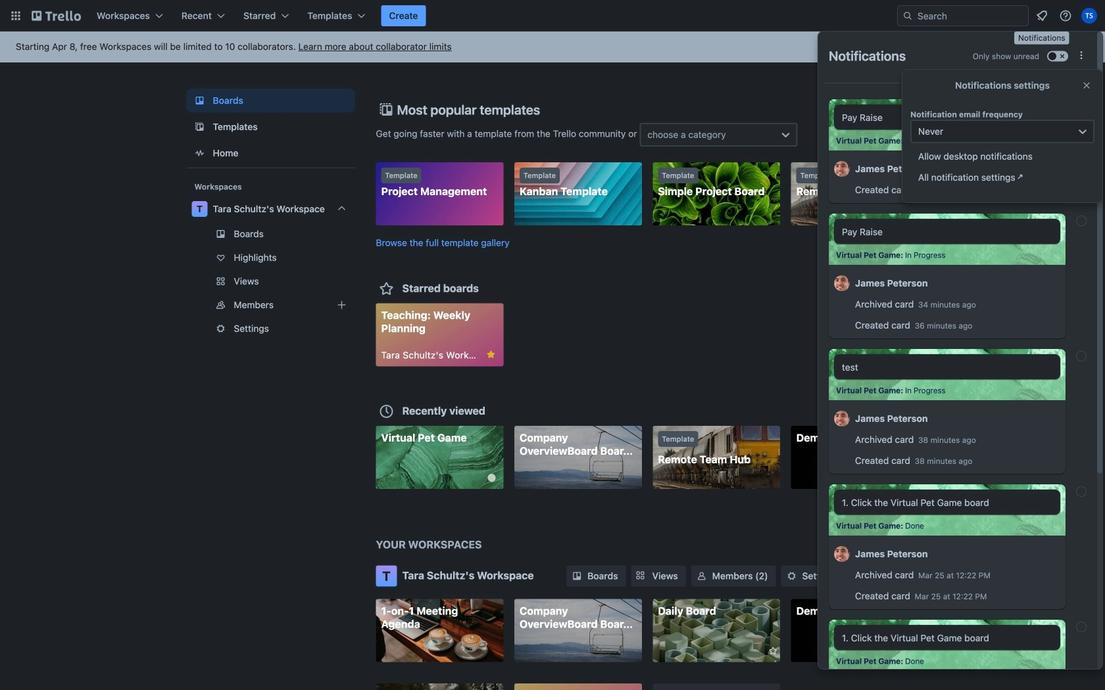 Task type: locate. For each thing, give the bounding box(es) containing it.
back to home image
[[32, 5, 81, 26]]

template board image
[[192, 119, 208, 135]]

1 james peterson (jamespeterson93) image from the top
[[834, 409, 850, 429]]

0 vertical spatial james peterson (jamespeterson93) image
[[834, 159, 850, 179]]

1 vertical spatial james peterson (jamespeterson93) image
[[834, 274, 850, 293]]

sm image
[[695, 570, 708, 583]]

2 james peterson (jamespeterson93) image from the top
[[834, 274, 850, 293]]

tara schultz (taraschultz7) image
[[1082, 8, 1097, 24]]

close popover image
[[1082, 80, 1092, 91]]

james peterson (jamespeterson93) image
[[834, 159, 850, 179], [834, 274, 850, 293]]

sm image
[[570, 570, 584, 583], [785, 570, 798, 583]]

search image
[[903, 11, 913, 21]]

james peterson (jamespeterson93) image
[[834, 409, 850, 429], [834, 545, 850, 564]]

1 horizontal spatial sm image
[[785, 570, 798, 583]]

0 vertical spatial james peterson (jamespeterson93) image
[[834, 409, 850, 429]]

1 vertical spatial james peterson (jamespeterson93) image
[[834, 545, 850, 564]]

tooltip
[[1014, 32, 1069, 44]]

2 james peterson (jamespeterson93) image from the top
[[834, 545, 850, 564]]

add image
[[334, 297, 350, 313]]

1 james peterson (jamespeterson93) image from the top
[[834, 159, 850, 179]]

0 horizontal spatial sm image
[[570, 570, 584, 583]]

Search field
[[913, 7, 1028, 25]]



Task type: describe. For each thing, give the bounding box(es) containing it.
home image
[[192, 145, 208, 161]]

1 sm image from the left
[[570, 570, 584, 583]]

open information menu image
[[1059, 9, 1072, 22]]

0 notifications image
[[1034, 8, 1050, 24]]

2 sm image from the left
[[785, 570, 798, 583]]

click to star this board. it will be added to your starred list. image
[[762, 646, 774, 658]]

primary element
[[0, 0, 1105, 32]]

board image
[[192, 93, 208, 109]]



Task type: vqa. For each thing, say whether or not it's contained in the screenshot.
Boards link
no



